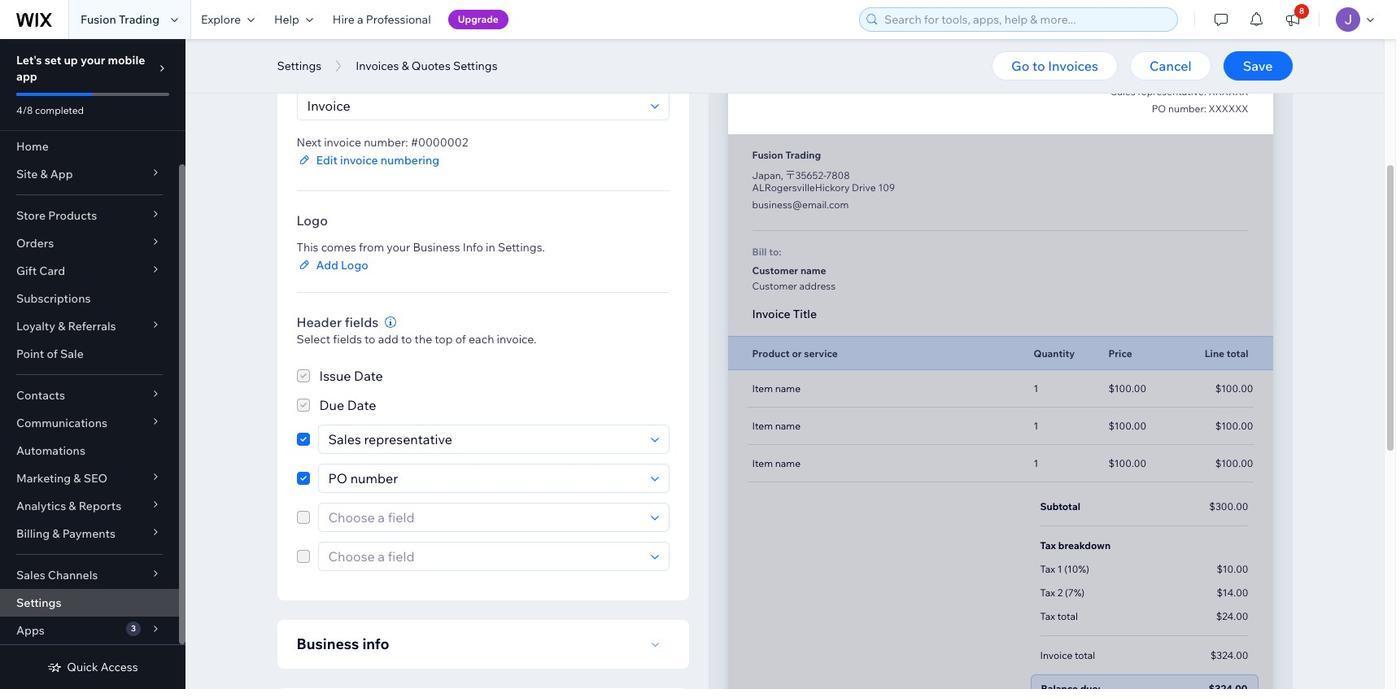 Task type: locate. For each thing, give the bounding box(es) containing it.
0 vertical spatial customer
[[752, 264, 798, 277]]

business info
[[297, 635, 389, 653]]

1 vertical spatial 19,
[[1211, 68, 1224, 81]]

1 vertical spatial fields
[[333, 332, 362, 347]]

to left add
[[365, 332, 375, 347]]

date:
[[1164, 51, 1188, 63], [1164, 68, 1188, 81]]

settings for 'settings' link
[[16, 596, 61, 610]]

0 vertical spatial your
[[81, 53, 105, 68]]

business left info at the left bottom of the page
[[297, 635, 359, 653]]

fusion up japan,
[[752, 149, 783, 161]]

to:
[[769, 246, 782, 258]]

1 vertical spatial trading
[[785, 149, 821, 161]]

2 2023 from the top
[[1226, 68, 1248, 81]]

apps
[[16, 623, 45, 638]]

2 xxxxxx from the top
[[1209, 103, 1248, 115]]

invoices & quotes settings
[[356, 59, 498, 73]]

0 vertical spatial 19,
[[1211, 51, 1224, 63]]

number:
[[1168, 103, 1206, 115], [364, 135, 408, 150]]

1 vertical spatial total
[[1057, 610, 1078, 622]]

edit
[[316, 153, 338, 168]]

2023
[[1226, 51, 1248, 63], [1226, 68, 1248, 81]]

invoice left title
[[752, 307, 791, 321]]

trading
[[119, 12, 159, 27], [785, 149, 821, 161]]

2 19, from the top
[[1211, 68, 1224, 81]]

None checkbox
[[297, 366, 383, 386], [297, 395, 376, 415], [297, 503, 310, 532], [297, 366, 383, 386], [297, 395, 376, 415], [297, 503, 310, 532]]

line
[[1205, 347, 1225, 359]]

settings inside invoices & quotes settings button
[[453, 59, 498, 73]]

hire a professional
[[333, 12, 431, 27]]

1 vertical spatial date:
[[1164, 68, 1188, 81]]

1 vertical spatial your
[[387, 240, 410, 255]]

0 vertical spatial invoice
[[324, 135, 361, 150]]

tax up tax 1 (10%)
[[1040, 539, 1056, 552]]

1 horizontal spatial fusion
[[752, 149, 783, 161]]

analytics
[[16, 499, 66, 513]]

orders button
[[0, 229, 179, 257]]

help
[[274, 12, 299, 27]]

0 vertical spatial invoice
[[752, 307, 791, 321]]

store products button
[[0, 202, 179, 229]]

add
[[378, 332, 399, 347]]

analytics & reports
[[16, 499, 121, 513]]

invoice.
[[497, 332, 537, 347]]

(7%)
[[1065, 587, 1085, 599]]

invoices right the go
[[1048, 58, 1098, 74]]

date: right 'issue'
[[1164, 51, 1188, 63]]

tax up tax 2 (7%)
[[1040, 563, 1055, 575]]

0 vertical spatial fusion
[[81, 12, 116, 27]]

site & app
[[16, 167, 73, 181]]

fields
[[345, 314, 379, 330], [333, 332, 362, 347]]

gift
[[16, 264, 37, 278]]

total right line
[[1227, 347, 1248, 359]]

None checkbox
[[297, 425, 310, 454], [297, 464, 310, 493], [297, 542, 310, 571], [297, 425, 310, 454], [297, 464, 310, 493], [297, 542, 310, 571]]

1 vertical spatial item name
[[752, 420, 801, 432]]

invoice down tax total at the bottom right
[[1040, 649, 1073, 661]]

loyalty & referrals
[[16, 319, 116, 334]]

to right the go
[[1032, 58, 1045, 74]]

trading up mobile at the top
[[119, 12, 159, 27]]

fusion inside fusion trading japan, 〒35652-7808 alrogersvillehickory drive 109 business@email.com
[[752, 149, 783, 161]]

1 horizontal spatial of
[[455, 332, 466, 347]]

1 choose a field field from the top
[[323, 426, 646, 453]]

0 horizontal spatial number:
[[364, 135, 408, 150]]

fields up add
[[345, 314, 379, 330]]

invoices
[[1048, 58, 1098, 74], [356, 59, 399, 73]]

your right up
[[81, 53, 105, 68]]

0 vertical spatial trading
[[119, 12, 159, 27]]

2 vertical spatial item
[[752, 457, 773, 469]]

business
[[413, 240, 460, 255], [297, 635, 359, 653]]

3 item name from the top
[[752, 457, 801, 469]]

1 horizontal spatial settings
[[277, 59, 321, 73]]

1 customer from the top
[[752, 264, 798, 277]]

2 vertical spatial total
[[1075, 649, 1095, 661]]

invoice up edit
[[324, 135, 361, 150]]

billing & payments button
[[0, 520, 179, 548]]

referrals
[[68, 319, 116, 334]]

0 vertical spatial total
[[1227, 347, 1248, 359]]

& for loyalty
[[58, 319, 65, 334]]

0 horizontal spatial settings
[[16, 596, 61, 610]]

subscriptions link
[[0, 285, 179, 312]]

0 vertical spatial #0000002
[[1191, 32, 1248, 46]]

0 horizontal spatial trading
[[119, 12, 159, 27]]

invoice for next
[[324, 135, 361, 150]]

1 tax from the top
[[1040, 539, 1056, 552]]

fusion trading
[[81, 12, 159, 27]]

2 item from the top
[[752, 420, 773, 432]]

$14.00
[[1217, 587, 1248, 599]]

total
[[1227, 347, 1248, 359], [1057, 610, 1078, 622], [1075, 649, 1095, 661]]

representative:
[[1138, 85, 1206, 98]]

0 horizontal spatial fusion
[[81, 12, 116, 27]]

1 horizontal spatial invoice
[[1040, 649, 1073, 661]]

add
[[316, 258, 338, 273]]

reports
[[79, 499, 121, 513]]

0 vertical spatial business
[[413, 240, 460, 255]]

sales left representative:
[[1111, 85, 1136, 98]]

settings inside 'settings' link
[[16, 596, 61, 610]]

0 vertical spatial date:
[[1164, 51, 1188, 63]]

customer down to:
[[752, 264, 798, 277]]

fusion for fusion trading japan, 〒35652-7808 alrogersvillehickory drive 109 business@email.com
[[752, 149, 783, 161]]

to left the
[[401, 332, 412, 347]]

upgrade
[[458, 13, 499, 25]]

0 vertical spatial item name
[[752, 382, 801, 395]]

19,
[[1211, 51, 1224, 63], [1211, 68, 1224, 81]]

tax 1 (10%)
[[1040, 563, 1089, 575]]

settings.
[[498, 240, 545, 255]]

settings for "settings" "button"
[[277, 59, 321, 73]]

trading inside fusion trading japan, 〒35652-7808 alrogersvillehickory drive 109 business@email.com
[[785, 149, 821, 161]]

total for tax total
[[1057, 610, 1078, 622]]

0 horizontal spatial invoice
[[752, 307, 791, 321]]

business up add logo button
[[413, 240, 460, 255]]

invoices left and
[[356, 59, 399, 73]]

0 horizontal spatial to
[[365, 332, 375, 347]]

4 tax from the top
[[1040, 610, 1055, 622]]

invoices & quotes settings button
[[348, 54, 506, 78]]

1 vertical spatial sales
[[16, 568, 45, 583]]

communications button
[[0, 409, 179, 437]]

fields down the header fields
[[333, 332, 362, 347]]

$100.00
[[1109, 382, 1147, 395], [1215, 382, 1253, 395], [1109, 420, 1147, 432], [1215, 420, 1253, 432], [1109, 457, 1147, 469], [1215, 457, 1253, 469]]

& right loyalty on the left
[[58, 319, 65, 334]]

trading up 〒35652-
[[785, 149, 821, 161]]

logo
[[297, 212, 328, 229], [341, 258, 368, 273]]

go
[[1011, 58, 1030, 74]]

logo up this
[[297, 212, 328, 229]]

product or service
[[752, 347, 838, 359]]

& inside button
[[402, 59, 409, 73]]

1 vertical spatial invoice
[[1040, 649, 1073, 661]]

0 vertical spatial sales
[[1111, 85, 1136, 98]]

None field
[[302, 92, 646, 120]]

1 vertical spatial 2023
[[1226, 68, 1248, 81]]

xxxxxx down save on the right of the page
[[1209, 103, 1248, 115]]

item name
[[752, 382, 801, 395], [752, 420, 801, 432], [752, 457, 801, 469]]

app
[[50, 167, 73, 181]]

3 tax from the top
[[1040, 587, 1055, 599]]

settings down the help button
[[277, 59, 321, 73]]

document name and number
[[297, 59, 475, 75]]

1 vertical spatial invoice
[[340, 153, 378, 168]]

0 vertical spatial dec
[[1191, 51, 1209, 63]]

& right billing
[[52, 526, 60, 541]]

orders
[[16, 236, 54, 251]]

total down tax total at the bottom right
[[1075, 649, 1095, 661]]

marketing & seo button
[[0, 465, 179, 492]]

of right top
[[455, 332, 466, 347]]

sales inside the sales channels popup button
[[16, 568, 45, 583]]

1 vertical spatial item
[[752, 420, 773, 432]]

point of sale link
[[0, 340, 179, 368]]

1 horizontal spatial logo
[[341, 258, 368, 273]]

products
[[48, 208, 97, 223]]

1 horizontal spatial your
[[387, 240, 410, 255]]

gift card
[[16, 264, 65, 278]]

settings button
[[269, 54, 330, 78]]

select
[[297, 332, 330, 347]]

your inside the let's set up your mobile app
[[81, 53, 105, 68]]

tax left 2
[[1040, 587, 1055, 599]]

0 vertical spatial fields
[[345, 314, 379, 330]]

card
[[39, 264, 65, 278]]

2 date: from the top
[[1164, 68, 1188, 81]]

0 vertical spatial number:
[[1168, 103, 1206, 115]]

point of sale
[[16, 347, 84, 361]]

loyalty
[[16, 319, 55, 334]]

2 tax from the top
[[1040, 563, 1055, 575]]

1 vertical spatial logo
[[341, 258, 368, 273]]

& left seo
[[73, 471, 81, 486]]

total down tax 2 (7%)
[[1057, 610, 1078, 622]]

1 vertical spatial fusion
[[752, 149, 783, 161]]

1
[[1034, 382, 1038, 395], [1034, 420, 1038, 432], [1034, 457, 1038, 469], [1057, 563, 1062, 575]]

settings up 'apps'
[[16, 596, 61, 610]]

logo inside button
[[341, 258, 368, 273]]

& right site
[[40, 167, 48, 181]]

tax down tax 2 (7%)
[[1040, 610, 1055, 622]]

1 vertical spatial business
[[297, 635, 359, 653]]

109
[[878, 181, 895, 194]]

fusion for fusion trading
[[81, 12, 116, 27]]

1 horizontal spatial sales
[[1111, 85, 1136, 98]]

#0000002 up numbering
[[411, 135, 468, 150]]

item
[[752, 382, 773, 395], [752, 420, 773, 432], [752, 457, 773, 469]]

1 horizontal spatial to
[[401, 332, 412, 347]]

Choose a field field
[[323, 426, 646, 453], [323, 465, 646, 492], [323, 504, 646, 531], [323, 543, 646, 570]]

invoice inside button
[[340, 153, 378, 168]]

hire
[[333, 12, 355, 27]]

number: down representative:
[[1168, 103, 1206, 115]]

1 vertical spatial xxxxxx
[[1209, 103, 1248, 115]]

your
[[81, 53, 105, 68], [387, 240, 410, 255]]

sales down billing
[[16, 568, 45, 583]]

0 vertical spatial item
[[752, 382, 773, 395]]

invoice
[[752, 307, 791, 321], [1040, 649, 1073, 661]]

subscriptions
[[16, 291, 91, 306]]

of
[[455, 332, 466, 347], [47, 347, 58, 361]]

issue
[[1138, 51, 1162, 63]]

date: up representative:
[[1164, 68, 1188, 81]]

1 vertical spatial customer
[[752, 280, 797, 292]]

subtotal
[[1040, 500, 1080, 513]]

your right from
[[387, 240, 410, 255]]

invoice down next invoice number: #0000002
[[340, 153, 378, 168]]

1 horizontal spatial number:
[[1168, 103, 1206, 115]]

0 vertical spatial xxxxxx
[[1209, 85, 1248, 98]]

settings inside "settings" "button"
[[277, 59, 321, 73]]

customer up invoice title on the top
[[752, 280, 797, 292]]

0 horizontal spatial sales
[[16, 568, 45, 583]]

0 vertical spatial logo
[[297, 212, 328, 229]]

2 vertical spatial item name
[[752, 457, 801, 469]]

name inside bill to: customer name customer address
[[800, 264, 826, 277]]

settings right quotes
[[453, 59, 498, 73]]

settings link
[[0, 589, 179, 617]]

#0000002 up save button
[[1191, 32, 1248, 46]]

tax for tax 1 (10%)
[[1040, 563, 1055, 575]]

& inside 'dropdown button'
[[73, 471, 81, 486]]

1 vertical spatial number:
[[364, 135, 408, 150]]

of left "sale"
[[47, 347, 58, 361]]

tax for tax breakdown
[[1040, 539, 1056, 552]]

1 horizontal spatial trading
[[785, 149, 821, 161]]

to inside button
[[1032, 58, 1045, 74]]

1 horizontal spatial business
[[413, 240, 460, 255]]

automations link
[[0, 437, 179, 465]]

3 item from the top
[[752, 457, 773, 469]]

& left quotes
[[402, 59, 409, 73]]

sales channels
[[16, 568, 98, 583]]

fusion up mobile at the top
[[81, 12, 116, 27]]

2 horizontal spatial settings
[[453, 59, 498, 73]]

number: up edit invoice numbering button
[[364, 135, 408, 150]]

2 horizontal spatial to
[[1032, 58, 1045, 74]]

0 horizontal spatial your
[[81, 53, 105, 68]]

& inside dropdown button
[[52, 526, 60, 541]]

1 horizontal spatial #0000002
[[1191, 32, 1248, 46]]

& for invoices
[[402, 59, 409, 73]]

your for mobile
[[81, 53, 105, 68]]

& left reports at the bottom left of the page
[[69, 499, 76, 513]]

xxxxxx down save button
[[1209, 85, 1248, 98]]

0 horizontal spatial of
[[47, 347, 58, 361]]

sales
[[1111, 85, 1136, 98], [16, 568, 45, 583]]

$300.00
[[1209, 500, 1248, 513]]

2 customer from the top
[[752, 280, 797, 292]]

& for billing
[[52, 526, 60, 541]]

0 vertical spatial 2023
[[1226, 51, 1248, 63]]

info
[[463, 240, 483, 255]]

help button
[[264, 0, 323, 39]]

1 vertical spatial dec
[[1191, 68, 1209, 81]]

logo down comes
[[341, 258, 368, 273]]

quick access button
[[47, 660, 138, 674]]

1 vertical spatial #0000002
[[411, 135, 468, 150]]

add logo button
[[297, 257, 545, 273]]



Task type: vqa. For each thing, say whether or not it's contained in the screenshot.
Monday, April 1, 2024 cell
no



Task type: describe. For each thing, give the bounding box(es) containing it.
invoice for edit
[[340, 153, 378, 168]]

breakdown
[[1058, 539, 1111, 552]]

number: inside #0000002 issue date: dec 19, 2023 due date: dec 19, 2023 sales representative: xxxxxx po number: xxxxxx
[[1168, 103, 1206, 115]]

sale
[[60, 347, 84, 361]]

automations
[[16, 443, 85, 458]]

0 horizontal spatial invoices
[[356, 59, 399, 73]]

4/8 completed
[[16, 104, 84, 116]]

in
[[486, 240, 495, 255]]

1 2023 from the top
[[1226, 51, 1248, 63]]

invoice total
[[1040, 649, 1095, 661]]

sales inside #0000002 issue date: dec 19, 2023 due date: dec 19, 2023 sales representative: xxxxxx po number: xxxxxx
[[1111, 85, 1136, 98]]

explore
[[201, 12, 241, 27]]

comes
[[321, 240, 356, 255]]

communications
[[16, 416, 107, 430]]

save button
[[1223, 51, 1292, 81]]

billing
[[16, 526, 50, 541]]

next invoice number: #0000002
[[297, 135, 468, 150]]

trading for fusion trading japan, 〒35652-7808 alrogersvillehickory drive 109 business@email.com
[[785, 149, 821, 161]]

or
[[792, 347, 802, 359]]

channels
[[48, 568, 98, 583]]

edit invoice numbering
[[316, 153, 439, 168]]

1 item name from the top
[[752, 382, 801, 395]]

from
[[359, 240, 384, 255]]

tax for tax total
[[1040, 610, 1055, 622]]

quotes
[[412, 59, 451, 73]]

8
[[1299, 6, 1304, 16]]

drive
[[852, 181, 876, 194]]

business@email.com
[[752, 199, 849, 211]]

2 choose a field field from the top
[[323, 465, 646, 492]]

0 horizontal spatial #0000002
[[411, 135, 468, 150]]

analytics & reports button
[[0, 492, 179, 520]]

hire a professional link
[[323, 0, 441, 39]]

trading for fusion trading
[[119, 12, 159, 27]]

access
[[101, 660, 138, 674]]

3 choose a field field from the top
[[323, 504, 646, 531]]

product
[[752, 347, 790, 359]]

document
[[297, 59, 361, 75]]

mobile
[[108, 53, 145, 68]]

next
[[297, 135, 321, 150]]

home link
[[0, 133, 179, 160]]

Search for tools, apps, help & more... field
[[880, 8, 1172, 31]]

0 horizontal spatial business
[[297, 635, 359, 653]]

& for marketing
[[73, 471, 81, 486]]

address
[[799, 280, 836, 292]]

app
[[16, 69, 37, 84]]

store products
[[16, 208, 97, 223]]

invoice title
[[752, 307, 817, 321]]

1 dec from the top
[[1191, 51, 1209, 63]]

service
[[804, 347, 838, 359]]

tax 2 (7%)
[[1040, 587, 1085, 599]]

header
[[297, 314, 342, 330]]

& for analytics
[[69, 499, 76, 513]]

fields for select
[[333, 332, 362, 347]]

sidebar element
[[0, 39, 186, 689]]

(10%)
[[1064, 563, 1089, 575]]

po
[[1152, 103, 1166, 115]]

〒35652-
[[785, 169, 826, 181]]

edit invoice numbering button
[[297, 152, 468, 168]]

fields for header
[[345, 314, 379, 330]]

4/8
[[16, 104, 33, 116]]

tax for tax 2 (7%)
[[1040, 587, 1055, 599]]

& for site
[[40, 167, 48, 181]]

2 item name from the top
[[752, 420, 801, 432]]

2
[[1057, 587, 1063, 599]]

this
[[297, 240, 319, 255]]

$10.00
[[1217, 563, 1248, 575]]

sales channels button
[[0, 561, 179, 589]]

1 19, from the top
[[1211, 51, 1224, 63]]

3
[[131, 623, 136, 634]]

site
[[16, 167, 38, 181]]

and
[[401, 59, 424, 75]]

up
[[64, 53, 78, 68]]

total for invoice total
[[1075, 649, 1095, 661]]

professional
[[366, 12, 431, 27]]

total for line total
[[1227, 347, 1248, 359]]

contacts
[[16, 388, 65, 403]]

your for business
[[387, 240, 410, 255]]

japan,
[[752, 169, 783, 181]]

0 horizontal spatial logo
[[297, 212, 328, 229]]

contacts button
[[0, 382, 179, 409]]

this comes from your business info in settings.
[[297, 240, 545, 255]]

let's
[[16, 53, 42, 68]]

$24.00
[[1216, 610, 1248, 622]]

point
[[16, 347, 44, 361]]

invoice for invoice total
[[1040, 649, 1073, 661]]

price
[[1109, 347, 1132, 359]]

1 date: from the top
[[1164, 51, 1188, 63]]

1 horizontal spatial invoices
[[1048, 58, 1098, 74]]

invoice for invoice title
[[752, 307, 791, 321]]

8 button
[[1275, 0, 1311, 39]]

bill to: customer name customer address
[[752, 246, 836, 292]]

$324.00
[[1210, 649, 1248, 661]]

of inside "link"
[[47, 347, 58, 361]]

4 choose a field field from the top
[[323, 543, 646, 570]]

1 xxxxxx from the top
[[1209, 85, 1248, 98]]

numbering
[[381, 153, 439, 168]]

2 dec from the top
[[1191, 68, 1209, 81]]

cancel
[[1150, 58, 1192, 74]]

#0000002 inside #0000002 issue date: dec 19, 2023 due date: dec 19, 2023 sales representative: xxxxxx po number: xxxxxx
[[1191, 32, 1248, 46]]

billing & payments
[[16, 526, 115, 541]]

1 item from the top
[[752, 382, 773, 395]]

each
[[469, 332, 494, 347]]

a
[[357, 12, 363, 27]]



